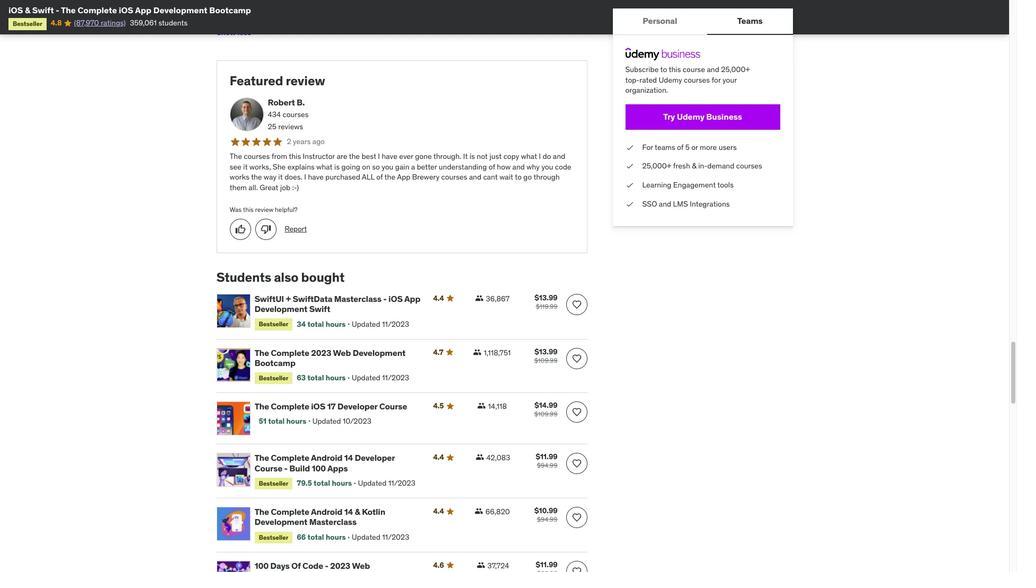 Task type: describe. For each thing, give the bounding box(es) containing it.
xsmall image for sso and lms integrations
[[626, 199, 634, 209]]

ever
[[399, 152, 413, 161]]

1 vertical spatial review
[[255, 206, 274, 214]]

wait
[[500, 172, 513, 182]]

+
[[286, 294, 291, 304]]

hours right 51
[[286, 416, 306, 426]]

25
[[268, 122, 276, 132]]

$10.99 $94.99
[[535, 506, 558, 524]]

brewery
[[412, 172, 440, 182]]

learning
[[643, 180, 672, 190]]

bestseller for the complete android 14 & kotlin development masterclass
[[259, 533, 288, 541]]

$109.99 for the complete ios 17 developer course
[[534, 410, 558, 418]]

swiftui + swiftdata masterclass - ios app development swift
[[255, 294, 421, 314]]

swiftui + swiftdata masterclass - ios app development swift link
[[255, 294, 421, 314]]

updated 11/2023 for the complete android 14 & kotlin development masterclass
[[352, 533, 409, 542]]

updated down the complete ios 17 developer course
[[312, 416, 341, 426]]

1 vertical spatial what
[[316, 162, 333, 171]]

robert bettencourt image
[[230, 97, 264, 131]]

the complete ios 17 developer course
[[255, 401, 407, 412]]

100 inside 100 days of code - 2023 web development bootcamp
[[255, 561, 269, 571]]

total right 51
[[268, 416, 285, 426]]

4.4 for the complete android 14 & kotlin development masterclass
[[433, 507, 444, 516]]

0 horizontal spatial i
[[304, 172, 306, 182]]

42,083
[[487, 453, 510, 463]]

do
[[543, 152, 551, 161]]

on inside the courses from this instructor are the best i have ever gone through. it is not just copy what i do and see it works, she explains what is going on so you gain a better understanding of how and why you code works the way it does. i have purchased all of the app brewery courses and cant wait to go through them all. great job :-)
[[362, 162, 370, 171]]

14,118
[[488, 402, 507, 411]]

$13.99 $119.99
[[535, 293, 558, 311]]

show
[[216, 28, 236, 37]]

to right want
[[364, 1, 371, 11]]

to inside the courses from this instructor are the best i have ever gone through. it is not just copy what i do and see it works, she explains what is going on so you gain a better understanding of how and why you code works the way it does. i have purchased all of the app brewery courses and cant wait to go through them all. great job :-)
[[515, 172, 522, 182]]

11/2023 for the complete android 14 developer course - build 100 apps
[[388, 479, 416, 488]]

coreml.
[[365, 12, 393, 21]]

1 vertical spatial have
[[308, 172, 324, 182]]

mark as unhelpful image
[[260, 224, 271, 235]]

and inside subscribe to this course and 25,000+ top‑rated udemy courses for your organization.
[[707, 65, 720, 74]]

434
[[268, 110, 281, 119]]

0 horizontal spatial of
[[376, 172, 383, 182]]

the for the complete android 14 & kotlin development masterclass
[[255, 507, 269, 517]]

courses inside robert b. 434 courses 25 reviews
[[283, 110, 309, 119]]

gain
[[395, 162, 409, 171]]

11/2023 for the complete 2023 web development bootcamp
[[382, 373, 409, 383]]

1 vertical spatial with
[[233, 12, 247, 21]]

bestseller for swiftui + swiftdata masterclass - ios app development swift
[[259, 320, 288, 328]]

xsmall image left for
[[626, 142, 634, 153]]

$13.99 for the complete 2023 web development bootcamp
[[535, 347, 558, 356]]

1 horizontal spatial review
[[286, 72, 325, 89]]

wishlist image for the complete android 14 & kotlin development masterclass
[[572, 513, 582, 523]]

students
[[159, 18, 188, 28]]

and right sso
[[659, 199, 672, 209]]

it
[[463, 152, 468, 161]]

arkit
[[330, 12, 349, 21]]

code
[[303, 561, 323, 571]]

developer
[[298, 1, 330, 11]]

masterclass inside swiftui + swiftdata masterclass - ios app development swift
[[334, 294, 382, 304]]

try udemy business link
[[626, 104, 780, 130]]

subscribe
[[626, 65, 659, 74]]

teams
[[738, 16, 763, 26]]

4.4 for the complete android 14 developer course - build 100 apps
[[433, 453, 444, 462]]

complete for the complete android 14 developer course - build 100 apps
[[271, 453, 309, 463]]

was
[[230, 206, 242, 214]]

course
[[683, 65, 705, 74]]

course for the complete ios 17 developer course
[[379, 401, 407, 412]]

courses down understanding
[[441, 172, 467, 182]]

total for kotlin
[[308, 533, 324, 542]]

to inside subscribe to this course and 25,000+ top‑rated udemy courses for your organization.
[[661, 65, 667, 74]]

complete for the complete android 14 & kotlin development masterclass
[[271, 507, 309, 517]]

the up all.
[[251, 172, 262, 182]]

through
[[534, 172, 560, 182]]

hours for ios
[[326, 319, 346, 329]]

14 for &
[[344, 507, 353, 517]]

report
[[285, 224, 307, 234]]

lms
[[673, 199, 688, 209]]

app inside swiftui + swiftdata masterclass - ios app development swift
[[404, 294, 421, 304]]

personal
[[643, 16, 677, 26]]

$109.99 for the complete 2023 web development bootcamp
[[534, 356, 558, 364]]

learning engagement tools
[[643, 180, 734, 190]]

if
[[233, 1, 238, 11]]

the inside if you are a pro ios developer and want to quickly get up to date with apple's latest technology, then start with the modules on swiftui, arkit and coreml.
[[249, 12, 260, 21]]

up
[[411, 1, 419, 11]]

xsmall image for learning engagement tools
[[626, 180, 634, 191]]

ios inside if you are a pro ios developer and want to quickly get up to date with apple's latest technology, then start with the modules on swiftui, arkit and coreml.
[[284, 1, 296, 11]]

ios & swift - the complete ios app development bootcamp
[[8, 5, 251, 15]]

development inside the complete 2023 web development bootcamp
[[353, 347, 406, 358]]

$94.99 for the complete android 14 & kotlin development masterclass
[[537, 516, 558, 524]]

bootcamp inside the complete 2023 web development bootcamp
[[255, 358, 296, 368]]

the complete android 14 & kotlin development masterclass
[[255, 507, 385, 527]]

4.4 for swiftui + swiftdata masterclass - ios app development swift
[[433, 294, 444, 303]]

featured review
[[230, 72, 325, 89]]

sso and lms integrations
[[643, 199, 730, 209]]

100 days of code - 2023 web development bootcamp
[[255, 561, 370, 572]]

try
[[663, 111, 675, 122]]

4 wishlist image from the top
[[572, 566, 582, 572]]

2023 inside the complete 2023 web development bootcamp
[[311, 347, 331, 358]]

0 vertical spatial app
[[135, 5, 152, 15]]

ago
[[313, 137, 325, 146]]

bestseller for the complete 2023 web development bootcamp
[[259, 374, 288, 382]]

featured
[[230, 72, 283, 89]]

are inside if you are a pro ios developer and want to quickly get up to date with apple's latest technology, then start with the modules on swiftui, arkit and coreml.
[[253, 1, 264, 11]]

xsmall image for swiftui + swiftdata masterclass - ios app development swift
[[475, 294, 484, 303]]

helpful?
[[275, 206, 298, 214]]

from
[[272, 152, 287, 161]]

51
[[259, 416, 267, 426]]

courses inside subscribe to this course and 25,000+ top‑rated udemy courses for your organization.
[[684, 75, 710, 85]]

show less
[[216, 28, 251, 37]]

updated 11/2023 for swiftui + swiftdata masterclass - ios app development swift
[[352, 319, 409, 329]]

1 vertical spatial udemy
[[677, 111, 705, 122]]

students
[[216, 269, 271, 286]]

in-
[[698, 161, 708, 171]]

1 vertical spatial &
[[692, 161, 697, 171]]

works
[[230, 172, 249, 182]]

android for masterclass
[[311, 507, 343, 517]]

tab list containing personal
[[613, 8, 793, 35]]

kotlin
[[362, 507, 385, 517]]

get
[[398, 1, 409, 11]]

swiftdata
[[293, 294, 332, 304]]

$14.99 $109.99
[[534, 401, 558, 418]]

all
[[362, 172, 375, 182]]

4.5
[[433, 401, 444, 411]]

wishlist image for the complete android 14 developer course - build 100 apps
[[572, 459, 582, 469]]

$11.99 for $11.99
[[536, 560, 558, 570]]

63
[[297, 373, 306, 383]]

4.6
[[433, 561, 444, 570]]

this inside subscribe to this course and 25,000+ top‑rated udemy courses for your organization.
[[669, 65, 681, 74]]

ios inside swiftui + swiftdata masterclass - ios app development swift
[[389, 294, 403, 304]]

and up code
[[553, 152, 565, 161]]

1 horizontal spatial you
[[382, 162, 394, 171]]

bought
[[301, 269, 345, 286]]

way
[[264, 172, 277, 182]]

more
[[700, 142, 717, 152]]

to right up
[[421, 1, 427, 11]]

1 horizontal spatial of
[[489, 162, 495, 171]]

quickly
[[373, 1, 396, 11]]

1 vertical spatial 25,000+
[[643, 161, 672, 171]]

2 horizontal spatial i
[[539, 152, 541, 161]]

2 years ago
[[287, 137, 325, 146]]

was this review helpful?
[[230, 206, 298, 214]]

try udemy business
[[663, 111, 742, 122]]

0 vertical spatial with
[[446, 1, 460, 11]]

masterclass inside "the complete android 14 & kotlin development masterclass"
[[309, 517, 357, 527]]

$13.99 for swiftui + swiftdata masterclass - ios app development swift
[[535, 293, 558, 303]]

359,061 students
[[130, 18, 188, 28]]

100 days of code - 2023 web development bootcamp link
[[255, 561, 421, 572]]

0 vertical spatial bootcamp
[[209, 5, 251, 15]]

17
[[327, 401, 336, 412]]

updated 11/2023 for the complete android 14 developer course - build 100 apps
[[358, 479, 416, 488]]

63 total hours
[[297, 373, 346, 383]]

robert
[[268, 97, 295, 107]]

going
[[342, 162, 360, 171]]

your
[[723, 75, 737, 85]]

37,724
[[488, 561, 509, 571]]

on inside if you are a pro ios developer and want to quickly get up to date with apple's latest technology, then start with the modules on swiftui, arkit and coreml.
[[292, 12, 300, 21]]

apple's
[[461, 1, 486, 11]]

modules
[[262, 12, 290, 21]]

66,820
[[486, 507, 510, 517]]

the complete ios 17 developer course link
[[255, 401, 421, 412]]

pro
[[271, 1, 282, 11]]

report button
[[285, 224, 307, 235]]

and up arkit
[[332, 1, 345, 11]]

xsmall image for the complete android 14 & kotlin development masterclass
[[475, 507, 484, 516]]



Task type: vqa. For each thing, say whether or not it's contained in the screenshot.
Most popular button
no



Task type: locate. For each thing, give the bounding box(es) containing it.
1 horizontal spatial are
[[337, 152, 347, 161]]

through.
[[434, 152, 462, 161]]

0 vertical spatial of
[[677, 142, 684, 152]]

the
[[61, 5, 76, 15], [230, 152, 242, 161], [255, 347, 269, 358], [255, 401, 269, 412], [255, 453, 269, 463], [255, 507, 269, 517]]

0 horizontal spatial review
[[255, 206, 274, 214]]

0 vertical spatial developer
[[338, 401, 378, 412]]

1 14 from the top
[[344, 453, 353, 463]]

a
[[265, 1, 269, 11], [411, 162, 415, 171]]

- inside swiftui + swiftdata masterclass - ios app development swift
[[383, 294, 387, 304]]

1 $94.99 from the top
[[537, 462, 558, 470]]

$94.99 up "$10.99"
[[537, 462, 558, 470]]

0 vertical spatial android
[[311, 453, 343, 463]]

1 horizontal spatial a
[[411, 162, 415, 171]]

0 vertical spatial what
[[521, 152, 537, 161]]

the complete android 14 & kotlin development masterclass link
[[255, 507, 421, 528]]

bestseller left 79.5
[[259, 479, 288, 487]]

have
[[382, 152, 398, 161], [308, 172, 324, 182]]

for
[[712, 75, 721, 85]]

and down want
[[351, 12, 363, 21]]

2 vertical spatial this
[[243, 206, 254, 214]]

with right date
[[446, 1, 460, 11]]

1 horizontal spatial &
[[355, 507, 360, 517]]

1 vertical spatial $13.99
[[535, 347, 558, 356]]

1 vertical spatial wishlist image
[[572, 407, 582, 418]]

a inside the courses from this instructor are the best i have ever gone through. it is not just copy what i do and see it works, she explains what is going on so you gain a better understanding of how and why you code works the way it does. i have purchased all of the app brewery courses and cant wait to go through them all. great job :-)
[[411, 162, 415, 171]]

purchased
[[326, 172, 360, 182]]

less
[[237, 28, 251, 37]]

what
[[521, 152, 537, 161], [316, 162, 333, 171]]

course left build
[[255, 463, 283, 474]]

of down so
[[376, 172, 383, 182]]

course inside the complete android 14 developer course - build 100 apps
[[255, 463, 283, 474]]

developer inside the complete android 14 developer course - build 100 apps
[[355, 453, 395, 463]]

3 wishlist image from the top
[[572, 513, 582, 523]]

0 vertical spatial $13.99
[[535, 293, 558, 303]]

0 vertical spatial is
[[470, 152, 475, 161]]

course for the complete android 14 developer course - build 100 apps
[[255, 463, 283, 474]]

explains
[[288, 162, 315, 171]]

complete up 51 total hours
[[271, 401, 309, 412]]

you inside if you are a pro ios developer and want to quickly get up to date with apple's latest technology, then start with the modules on swiftui, arkit and coreml.
[[240, 1, 251, 11]]

review up mark as unhelpful image at the left
[[255, 206, 274, 214]]

1 vertical spatial developer
[[355, 453, 395, 463]]

0 vertical spatial review
[[286, 72, 325, 89]]

0 vertical spatial have
[[382, 152, 398, 161]]

total right 66 on the bottom of the page
[[308, 533, 324, 542]]

total for ios
[[308, 319, 324, 329]]

complete up 66 on the bottom of the page
[[271, 507, 309, 517]]

2 vertical spatial bootcamp
[[309, 571, 350, 572]]

11/2023 for swiftui + swiftdata masterclass - ios app development swift
[[382, 319, 409, 329]]

and left cant
[[469, 172, 482, 182]]

1 horizontal spatial is
[[470, 152, 475, 161]]

1 horizontal spatial i
[[378, 152, 380, 161]]

& inside "the complete android 14 & kotlin development masterclass"
[[355, 507, 360, 517]]

i left do
[[539, 152, 541, 161]]

xsmall image for 1,118,751
[[473, 348, 482, 356]]

2 wishlist image from the top
[[572, 459, 582, 469]]

$11.99 for $11.99 $94.99
[[536, 452, 558, 462]]

complete inside "the complete android 14 & kotlin development masterclass"
[[271, 507, 309, 517]]

1 vertical spatial are
[[337, 152, 347, 161]]

bootcamp inside 100 days of code - 2023 web development bootcamp
[[309, 571, 350, 572]]

xsmall image left fresh
[[626, 161, 634, 172]]

swiftui
[[255, 294, 284, 304]]

developer inside the complete ios 17 developer course link
[[338, 401, 378, 412]]

wishlist image
[[572, 353, 582, 364], [572, 407, 582, 418]]

2023
[[311, 347, 331, 358], [330, 561, 350, 571]]

development inside 100 days of code - 2023 web development bootcamp
[[255, 571, 308, 572]]

b.
[[297, 97, 305, 107]]

app inside the courses from this instructor are the best i have ever gone through. it is not just copy what i do and see it works, she explains what is going on so you gain a better understanding of how and why you code works the way it does. i have purchased all of the app brewery courses and cant wait to go through them all. great job :-)
[[397, 172, 410, 182]]

1 vertical spatial bootcamp
[[255, 358, 296, 368]]

courses right demand
[[736, 161, 762, 171]]

0 vertical spatial 2023
[[311, 347, 331, 358]]

complete for the complete ios 17 developer course
[[271, 401, 309, 412]]

personal button
[[613, 8, 707, 34]]

the complete 2023 web development bootcamp link
[[255, 347, 421, 368]]

1 vertical spatial $94.99
[[537, 516, 558, 524]]

developer right apps
[[355, 453, 395, 463]]

of
[[291, 561, 301, 571]]

$13.99 right 36,867
[[535, 293, 558, 303]]

0 vertical spatial $11.99
[[536, 452, 558, 462]]

2 14 from the top
[[344, 507, 353, 517]]

$94.99 inside $10.99 $94.99
[[537, 516, 558, 524]]

100 left days
[[255, 561, 269, 571]]

0 vertical spatial this
[[669, 65, 681, 74]]

the up going
[[349, 152, 360, 161]]

web inside the complete 2023 web development bootcamp
[[333, 347, 351, 358]]

36,867
[[486, 294, 510, 304]]

$94.99 for the complete android 14 developer course - build 100 apps
[[537, 462, 558, 470]]

1 vertical spatial is
[[334, 162, 340, 171]]

0 vertical spatial it
[[243, 162, 248, 171]]

xsmall image for 37,724
[[477, 561, 485, 570]]

1 horizontal spatial this
[[289, 152, 301, 161]]

1 vertical spatial 100
[[255, 561, 269, 571]]

development inside "the complete android 14 & kotlin development masterclass"
[[255, 517, 308, 527]]

web up 63 total hours
[[333, 347, 351, 358]]

1 vertical spatial 14
[[344, 507, 353, 517]]

how
[[497, 162, 511, 171]]

0 vertical spatial masterclass
[[334, 294, 382, 304]]

100 inside the complete android 14 developer course - build 100 apps
[[312, 463, 326, 474]]

2 4.4 from the top
[[433, 453, 444, 462]]

hours for course
[[332, 479, 352, 488]]

0 vertical spatial $94.99
[[537, 462, 558, 470]]

android inside "the complete android 14 & kotlin development masterclass"
[[311, 507, 343, 517]]

better
[[417, 162, 437, 171]]

courses down the b.
[[283, 110, 309, 119]]

0 vertical spatial $109.99
[[534, 356, 558, 364]]

the inside the complete android 14 developer course - build 100 apps
[[255, 453, 269, 463]]

total right 79.5
[[314, 479, 330, 488]]

swift up "34 total hours"
[[309, 304, 330, 314]]

udemy up organization.
[[659, 75, 682, 85]]

1 vertical spatial app
[[397, 172, 410, 182]]

a left 'pro' at the left top of the page
[[265, 1, 269, 11]]

build
[[289, 463, 310, 474]]

xsmall image for 25,000+ fresh & in-demand courses
[[626, 161, 634, 172]]

not
[[477, 152, 488, 161]]

wishlist image right $13.99 $109.99 at the right bottom
[[572, 353, 582, 364]]

hours down the complete android 14 & kotlin development masterclass link
[[326, 533, 346, 542]]

1 vertical spatial on
[[362, 162, 370, 171]]

this inside the courses from this instructor are the best i have ever gone through. it is not just copy what i do and see it works, she explains what is going on so you gain a better understanding of how and why you code works the way it does. i have purchased all of the app brewery courses and cant wait to go through them all. great job :-)
[[289, 152, 301, 161]]

2023 inside 100 days of code - 2023 web development bootcamp
[[330, 561, 350, 571]]

0 horizontal spatial have
[[308, 172, 324, 182]]

$94.99
[[537, 462, 558, 470], [537, 516, 558, 524]]

0 horizontal spatial you
[[240, 1, 251, 11]]

course left 4.5
[[379, 401, 407, 412]]

updated down the complete 2023 web development bootcamp link
[[352, 373, 380, 383]]

the for the complete ios 17 developer course
[[255, 401, 269, 412]]

0 horizontal spatial is
[[334, 162, 340, 171]]

swift inside swiftui + swiftdata masterclass - ios app development swift
[[309, 304, 330, 314]]

79.5
[[297, 479, 312, 488]]

complete inside the complete 2023 web development bootcamp
[[271, 347, 309, 358]]

is up purchased
[[334, 162, 340, 171]]

to down udemy business image
[[661, 65, 667, 74]]

best
[[362, 152, 376, 161]]

1 horizontal spatial have
[[382, 152, 398, 161]]

hours down the complete 2023 web development bootcamp link
[[326, 373, 346, 383]]

2 $109.99 from the top
[[534, 410, 558, 418]]

what up why
[[521, 152, 537, 161]]

updated for development
[[352, 373, 380, 383]]

5
[[686, 142, 690, 152]]

2 $94.99 from the top
[[537, 516, 558, 524]]

hours for bootcamp
[[326, 373, 346, 383]]

1 vertical spatial $109.99
[[534, 410, 558, 418]]

you down do
[[542, 162, 553, 171]]

on left swiftui,
[[292, 12, 300, 21]]

14 for developer
[[344, 453, 353, 463]]

1 $13.99 from the top
[[535, 293, 558, 303]]

1 vertical spatial it
[[278, 172, 283, 182]]

i down explains at the top of page
[[304, 172, 306, 182]]

1 horizontal spatial 25,000+
[[721, 65, 750, 74]]

it right the way
[[278, 172, 283, 182]]

0 vertical spatial udemy
[[659, 75, 682, 85]]

students also bought
[[216, 269, 345, 286]]

are inside the courses from this instructor are the best i have ever gone through. it is not just copy what i do and see it works, she explains what is going on so you gain a better understanding of how and why you code works the way it does. i have purchased all of the app brewery courses and cant wait to go through them all. great job :-)
[[337, 152, 347, 161]]

$109.99 up $11.99 $94.99
[[534, 410, 558, 418]]

for teams of 5 or more users
[[643, 142, 737, 152]]

the down 'gain'
[[385, 172, 396, 182]]

25,000+ up your
[[721, 65, 750, 74]]

the inside "the complete android 14 & kotlin development masterclass"
[[255, 507, 269, 517]]

$10.99
[[535, 506, 558, 516]]

2 horizontal spatial bootcamp
[[309, 571, 350, 572]]

tab list
[[613, 8, 793, 35]]

a inside if you are a pro ios developer and want to quickly get up to date with apple's latest technology, then start with the modules on swiftui, arkit and coreml.
[[265, 1, 269, 11]]

of left 5
[[677, 142, 684, 152]]

have up 'gain'
[[382, 152, 398, 161]]

79.5 total hours
[[297, 479, 352, 488]]

hours for kotlin
[[326, 533, 346, 542]]

complete for the complete 2023 web development bootcamp
[[271, 347, 309, 358]]

xsmall image inside show less button
[[253, 29, 262, 37]]

masterclass down bought
[[334, 294, 382, 304]]

$109.99 up the $14.99
[[534, 356, 558, 364]]

bestseller left 66 on the bottom of the page
[[259, 533, 288, 541]]

1 horizontal spatial on
[[362, 162, 370, 171]]

0 vertical spatial swift
[[32, 5, 54, 15]]

updated for -
[[352, 319, 380, 329]]

0 horizontal spatial &
[[25, 5, 30, 15]]

bestseller down swiftui
[[259, 320, 288, 328]]

complete up (87,970 ratings)
[[78, 5, 117, 15]]

updated for developer
[[358, 479, 387, 488]]

1 $11.99 from the top
[[536, 452, 558, 462]]

are up going
[[337, 152, 347, 161]]

4.4
[[433, 294, 444, 303], [433, 453, 444, 462], [433, 507, 444, 516]]

100
[[312, 463, 326, 474], [255, 561, 269, 571]]

1 wishlist image from the top
[[572, 299, 582, 310]]

xsmall image left the 66,820
[[475, 507, 484, 516]]

have down explains at the top of page
[[308, 172, 324, 182]]

the complete android 14 developer course - build 100 apps link
[[255, 453, 421, 474]]

users
[[719, 142, 737, 152]]

1 horizontal spatial web
[[352, 561, 370, 571]]

1 vertical spatial $11.99
[[536, 560, 558, 570]]

see
[[230, 162, 241, 171]]

1 vertical spatial a
[[411, 162, 415, 171]]

0 vertical spatial 25,000+
[[721, 65, 750, 74]]

review up the b.
[[286, 72, 325, 89]]

$119.99
[[536, 303, 558, 311]]

1 wishlist image from the top
[[572, 353, 582, 364]]

0 vertical spatial &
[[25, 5, 30, 15]]

updated 11/2023 for the complete 2023 web development bootcamp
[[352, 373, 409, 383]]

years
[[293, 137, 311, 146]]

2 wishlist image from the top
[[572, 407, 582, 418]]

4.7
[[433, 347, 444, 357]]

2 android from the top
[[311, 507, 343, 517]]

xsmall image right less
[[253, 29, 262, 37]]

14 inside "the complete android 14 & kotlin development masterclass"
[[344, 507, 353, 517]]

developer for 17
[[338, 401, 378, 412]]

25,000+
[[721, 65, 750, 74], [643, 161, 672, 171]]

0 horizontal spatial with
[[233, 12, 247, 21]]

0 horizontal spatial 100
[[255, 561, 269, 571]]

14 inside the complete android 14 developer course - build 100 apps
[[344, 453, 353, 463]]

development inside swiftui + swiftdata masterclass - ios app development swift
[[255, 304, 308, 314]]

1 android from the top
[[311, 453, 343, 463]]

then
[[547, 1, 563, 11]]

0 horizontal spatial bootcamp
[[209, 5, 251, 15]]

xsmall image left 36,867
[[475, 294, 484, 303]]

0 vertical spatial are
[[253, 1, 264, 11]]

66 total hours
[[297, 533, 346, 542]]

developer
[[338, 401, 378, 412], [355, 453, 395, 463]]

wishlist image for swiftui + swiftdata masterclass - ios app development swift
[[572, 299, 582, 310]]

and down copy on the top of page
[[513, 162, 525, 171]]

100 up "79.5 total hours"
[[312, 463, 326, 474]]

$13.99 inside $13.99 $109.99
[[535, 347, 558, 356]]

the for the complete android 14 developer course - build 100 apps
[[255, 453, 269, 463]]

0 horizontal spatial swift
[[32, 5, 54, 15]]

1 $109.99 from the top
[[534, 356, 558, 364]]

masterclass up 66 total hours
[[309, 517, 357, 527]]

25,000+ inside subscribe to this course and 25,000+ top‑rated udemy courses for your organization.
[[721, 65, 750, 74]]

udemy inside subscribe to this course and 25,000+ top‑rated udemy courses for your organization.
[[659, 75, 682, 85]]

2 horizontal spatial &
[[692, 161, 697, 171]]

xsmall image left 42,083
[[476, 453, 484, 462]]

2 horizontal spatial this
[[669, 65, 681, 74]]

it
[[243, 162, 248, 171], [278, 172, 283, 182]]

bestseller left 63
[[259, 374, 288, 382]]

0 vertical spatial web
[[333, 347, 351, 358]]

14
[[344, 453, 353, 463], [344, 507, 353, 517]]

total for bootcamp
[[308, 373, 324, 383]]

1 horizontal spatial with
[[446, 1, 460, 11]]

1 4.4 from the top
[[433, 294, 444, 303]]

xsmall image for the complete ios 17 developer course
[[478, 402, 486, 410]]

hours down swiftui + swiftdata masterclass - ios app development swift link
[[326, 319, 346, 329]]

$13.99 $109.99
[[534, 347, 558, 364]]

$94.99 inside $11.99 $94.99
[[537, 462, 558, 470]]

1 vertical spatial masterclass
[[309, 517, 357, 527]]

the complete android 14 developer course - build 100 apps
[[255, 453, 395, 474]]

and
[[332, 1, 345, 11], [351, 12, 363, 21], [707, 65, 720, 74], [553, 152, 565, 161], [513, 162, 525, 171], [469, 172, 482, 182], [659, 199, 672, 209]]

0 vertical spatial on
[[292, 12, 300, 21]]

- inside the complete android 14 developer course - build 100 apps
[[284, 463, 288, 474]]

1 horizontal spatial bootcamp
[[255, 358, 296, 368]]

udemy right "try"
[[677, 111, 705, 122]]

understanding
[[439, 162, 487, 171]]

1,118,751
[[484, 348, 511, 358]]

what down 'instructor'
[[316, 162, 333, 171]]

$94.99 right the 66,820
[[537, 516, 558, 524]]

0 vertical spatial course
[[379, 401, 407, 412]]

with down if
[[233, 12, 247, 21]]

51 total hours
[[259, 416, 306, 426]]

25,000+ up learning
[[643, 161, 672, 171]]

xsmall image left 37,724
[[477, 561, 485, 570]]

courses up works,
[[244, 152, 270, 161]]

mark as helpful image
[[235, 224, 246, 235]]

4.8
[[51, 18, 62, 28]]

(87,970
[[74, 18, 99, 28]]

0 horizontal spatial are
[[253, 1, 264, 11]]

xsmall image for the complete android 14 developer course - build 100 apps
[[476, 453, 484, 462]]

the complete 2023 web development bootcamp
[[255, 347, 406, 368]]

2 horizontal spatial you
[[542, 162, 553, 171]]

updated down swiftui + swiftdata masterclass - ios app development swift link
[[352, 319, 380, 329]]

updated 11/2023 up the kotlin
[[358, 479, 416, 488]]

xsmall image left learning
[[626, 180, 634, 191]]

organization.
[[626, 85, 668, 95]]

updated 11/2023 down the kotlin
[[352, 533, 409, 542]]

android for build
[[311, 453, 343, 463]]

0 vertical spatial a
[[265, 1, 269, 11]]

you right so
[[382, 162, 394, 171]]

wishlist image
[[572, 299, 582, 310], [572, 459, 582, 469], [572, 513, 582, 523], [572, 566, 582, 572]]

android up "79.5 total hours"
[[311, 453, 343, 463]]

integrations
[[690, 199, 730, 209]]

0 horizontal spatial a
[[265, 1, 269, 11]]

2
[[287, 137, 291, 146]]

android inside the complete android 14 developer course - build 100 apps
[[311, 453, 343, 463]]

2 vertical spatial app
[[404, 294, 421, 304]]

2 horizontal spatial of
[[677, 142, 684, 152]]

0 horizontal spatial what
[[316, 162, 333, 171]]

xsmall image left sso
[[626, 199, 634, 209]]

bestseller for the complete android 14 developer course - build 100 apps
[[259, 479, 288, 487]]

gone
[[415, 152, 432, 161]]

complete inside the complete android 14 developer course - build 100 apps
[[271, 453, 309, 463]]

0 horizontal spatial course
[[255, 463, 283, 474]]

i right best
[[378, 152, 380, 161]]

the inside the complete 2023 web development bootcamp
[[255, 347, 269, 358]]

xsmall image
[[626, 142, 634, 153], [475, 294, 484, 303], [478, 402, 486, 410], [476, 453, 484, 462], [475, 507, 484, 516]]

the for the courses from this instructor are the best i have ever gone through. it is not just copy what i do and see it works, she explains what is going on so you gain a better understanding of how and why you code works the way it does. i have purchased all of the app brewery courses and cant wait to go through them all. great job :-)
[[230, 152, 242, 161]]

hours down apps
[[332, 479, 352, 488]]

0 horizontal spatial 25,000+
[[643, 161, 672, 171]]

11/2023
[[382, 319, 409, 329], [382, 373, 409, 383], [388, 479, 416, 488], [382, 533, 409, 542]]

0 vertical spatial 4.4
[[433, 294, 444, 303]]

total
[[308, 319, 324, 329], [308, 373, 324, 383], [268, 416, 285, 426], [314, 479, 330, 488], [308, 533, 324, 542]]

instructor
[[303, 152, 335, 161]]

1 horizontal spatial 100
[[312, 463, 326, 474]]

359,061
[[130, 18, 157, 28]]

updated for &
[[352, 533, 381, 542]]

1 horizontal spatial it
[[278, 172, 283, 182]]

works,
[[250, 162, 271, 171]]

2 vertical spatial &
[[355, 507, 360, 517]]

updated 10/2023
[[312, 416, 372, 426]]

updated up the kotlin
[[358, 479, 387, 488]]

the inside the courses from this instructor are the best i have ever gone through. it is not just copy what i do and see it works, she explains what is going on so you gain a better understanding of how and why you code works the way it does. i have purchased all of the app brewery courses and cant wait to go through them all. great job :-)
[[230, 152, 242, 161]]

business
[[707, 111, 742, 122]]

and up for at the right of the page
[[707, 65, 720, 74]]

updated 11/2023
[[352, 319, 409, 329], [352, 373, 409, 383], [358, 479, 416, 488], [352, 533, 409, 542]]

developer for 14
[[355, 453, 395, 463]]

a right 'gain'
[[411, 162, 415, 171]]

34 total hours
[[297, 319, 346, 329]]

66
[[297, 533, 306, 542]]

to left go
[[515, 172, 522, 182]]

teams button
[[707, 8, 793, 34]]

2 $11.99 from the top
[[536, 560, 558, 570]]

this up explains at the top of page
[[289, 152, 301, 161]]

it right see on the top of the page
[[243, 162, 248, 171]]

$11.99 down $14.99 $109.99
[[536, 452, 558, 462]]

1 horizontal spatial what
[[521, 152, 537, 161]]

web right code
[[352, 561, 370, 571]]

0 vertical spatial 100
[[312, 463, 326, 474]]

2 $13.99 from the top
[[535, 347, 558, 356]]

job
[[280, 183, 290, 192]]

1 vertical spatial android
[[311, 507, 343, 517]]

wishlist image for the complete ios 17 developer course
[[572, 407, 582, 418]]

this right was
[[243, 206, 254, 214]]

updated down the kotlin
[[352, 533, 381, 542]]

14 left the kotlin
[[344, 507, 353, 517]]

swift
[[32, 5, 54, 15], [309, 304, 330, 314]]

the for the complete 2023 web development bootcamp
[[255, 347, 269, 358]]

11/2023 for the complete android 14 & kotlin development masterclass
[[382, 533, 409, 542]]

0 horizontal spatial web
[[333, 347, 351, 358]]

1 vertical spatial of
[[489, 162, 495, 171]]

0 vertical spatial wishlist image
[[572, 353, 582, 364]]

1 vertical spatial swift
[[309, 304, 330, 314]]

$13.99 down the $119.99
[[535, 347, 558, 356]]

this left course at the right of page
[[669, 65, 681, 74]]

bestseller left 4.8
[[13, 20, 42, 28]]

hours
[[326, 319, 346, 329], [326, 373, 346, 383], [286, 416, 306, 426], [332, 479, 352, 488], [326, 533, 346, 542]]

udemy business image
[[626, 48, 700, 60]]

wishlist image right $14.99 $109.99
[[572, 407, 582, 418]]

$11.99
[[536, 452, 558, 462], [536, 560, 558, 570]]

web inside 100 days of code - 2023 web development bootcamp
[[352, 561, 370, 571]]

total right 63
[[308, 373, 324, 383]]

also
[[274, 269, 299, 286]]

xsmall image
[[253, 29, 262, 37], [626, 161, 634, 172], [626, 180, 634, 191], [626, 199, 634, 209], [473, 348, 482, 356], [477, 561, 485, 570]]

swiftui,
[[302, 12, 328, 21]]

are left 'pro' at the left top of the page
[[253, 1, 264, 11]]

total for course
[[314, 479, 330, 488]]

0 horizontal spatial on
[[292, 12, 300, 21]]

complete up 79.5
[[271, 453, 309, 463]]

on left so
[[362, 162, 370, 171]]

- inside 100 days of code - 2023 web development bootcamp
[[325, 561, 328, 571]]

wishlist image for the complete 2023 web development bootcamp
[[572, 353, 582, 364]]

1 horizontal spatial course
[[379, 401, 407, 412]]

$11.99 right 37,724
[[536, 560, 558, 570]]

on
[[292, 12, 300, 21], [362, 162, 370, 171]]

start
[[564, 1, 580, 11]]

3 4.4 from the top
[[433, 507, 444, 516]]



